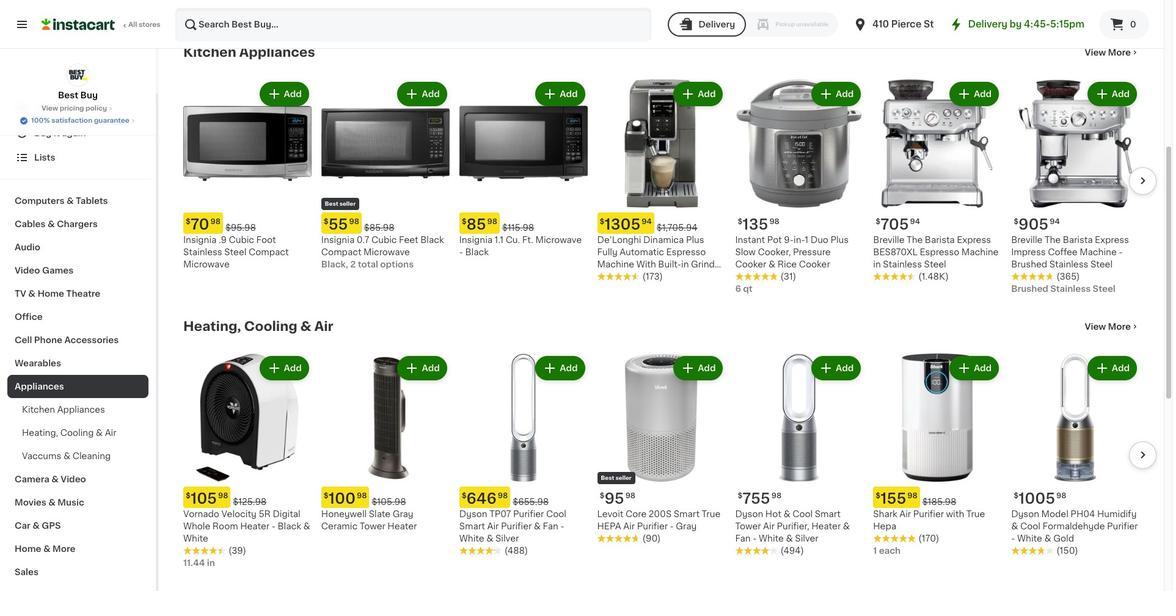 Task type: locate. For each thing, give the bounding box(es) containing it.
2 horizontal spatial dyson
[[1011, 510, 1040, 519]]

purifier,
[[777, 522, 810, 531]]

1 the from the left
[[907, 236, 923, 244]]

gold
[[1054, 534, 1074, 543]]

0 vertical spatial heating, cooling & air link
[[183, 319, 333, 334]]

home
[[38, 290, 64, 298], [15, 545, 41, 554]]

impress
[[1011, 248, 1046, 257]]

add button for vornado velocity 5r digital whole room heater - black & white
[[261, 357, 308, 379]]

98 up tp07
[[498, 492, 508, 500]]

smart inside levoit core 200s smart true hepa air purifier - gray
[[674, 510, 700, 519]]

0 horizontal spatial barista
[[925, 236, 955, 244]]

$ inside $ 55 98
[[324, 218, 329, 225]]

product group containing 1005
[[1011, 354, 1140, 557]]

breville
[[873, 236, 905, 244], [1011, 236, 1043, 244]]

smart inside dyson hot & cool smart tower air purifier, heater & fan - white & silver
[[815, 510, 841, 519]]

1 horizontal spatial express
[[1095, 236, 1129, 244]]

0 horizontal spatial black
[[278, 522, 301, 531]]

98 inside $ 155 98
[[908, 492, 918, 500]]

1 compact from the left
[[249, 248, 289, 256]]

stainless inside breville the barista express bes870xl espresso machine in stainless steel
[[883, 260, 922, 269]]

98 inside the $ 85 98
[[487, 218, 497, 225]]

item carousel region containing 105
[[166, 349, 1157, 574]]

1 insignia from the left
[[183, 236, 217, 244]]

1 vertical spatial black
[[465, 248, 489, 257]]

cool inside dyson hot & cool smart tower air purifier, heater & fan - white & silver
[[793, 510, 813, 519]]

1 vertical spatial 1
[[805, 236, 809, 244]]

0 horizontal spatial heating,
[[22, 429, 58, 438]]

0 vertical spatial cooling
[[244, 320, 297, 333]]

purifier
[[513, 510, 544, 519], [913, 510, 944, 519], [501, 522, 532, 531], [637, 522, 668, 531], [1107, 522, 1138, 531]]

1 horizontal spatial fan
[[735, 534, 751, 543]]

1 horizontal spatial video
[[61, 475, 86, 484]]

true right with
[[967, 510, 985, 519]]

purifier inside dyson model ph04 humidify & cool formaldehyde purifier - white & gold
[[1107, 522, 1138, 531]]

1 horizontal spatial cubic
[[372, 236, 397, 244]]

2 view more link from the top
[[1085, 321, 1140, 333]]

1 horizontal spatial espresso
[[920, 248, 960, 257]]

dyson model ph04 humidify & cool formaldehyde purifier - white & gold
[[1011, 510, 1138, 543]]

express inside breville the barista express impress coffee machine - brushed stainless steel
[[1095, 236, 1129, 244]]

best up 55
[[325, 201, 338, 206]]

1 item carousel region from the top
[[166, 74, 1157, 300]]

add for instant pot 9-in-1 duo plus slow cooker, pressure cooker & rice cooker
[[836, 90, 854, 98]]

$115.98
[[502, 223, 534, 232]]

1 each inside button
[[735, 10, 763, 19]]

machine for 905
[[1080, 248, 1117, 257]]

3 94 from the left
[[1050, 218, 1060, 225]]

(150)
[[1057, 547, 1078, 555]]

$ 100 98
[[324, 492, 367, 506]]

1 horizontal spatial gray
[[676, 522, 697, 531]]

1 vertical spatial gray
[[676, 522, 697, 531]]

microwave inside insignia .9 cubic foot stainless steel compact microwave
[[183, 260, 230, 269]]

0 horizontal spatial machine
[[597, 260, 634, 269]]

kitchen appliances link for the leftmost the heating, cooling & air "link"
[[7, 398, 149, 422]]

3 insignia from the left
[[459, 236, 493, 244]]

cubic inside insignia 0.7 cubic feet black compact microwave black, 2 total options
[[372, 236, 397, 244]]

product group containing 105
[[183, 354, 312, 569]]

2 heater from the left
[[388, 522, 417, 531]]

silver inside dyson tp07 purifier cool smart air purifier & fan - white & silver
[[496, 534, 519, 543]]

add button for insignia 1.1 cu. ft. microwave - black
[[537, 83, 584, 105]]

seller up $ 55 98
[[340, 201, 356, 206]]

1 brushed from the top
[[1011, 260, 1048, 269]]

cell phone accessories
[[15, 336, 119, 345]]

air inside levoit core 200s smart true hepa air purifier - gray
[[624, 522, 635, 531]]

$105.98
[[372, 498, 406, 506]]

2 the from the left
[[1045, 236, 1061, 244]]

1 horizontal spatial each
[[879, 547, 901, 555]]

bes870xl
[[873, 248, 918, 257]]

delivery button
[[668, 12, 746, 37]]

0 vertical spatial heating, cooling & air
[[183, 320, 333, 333]]

add for dyson hot & cool smart tower air purifier, heater & fan - white & silver
[[836, 364, 854, 373]]

1 horizontal spatial best
[[325, 201, 338, 206]]

the for 905
[[1045, 236, 1061, 244]]

& inside computers & tablets link
[[67, 197, 74, 205]]

98 right 95
[[626, 492, 636, 500]]

black
[[421, 236, 444, 244], [465, 248, 489, 257], [278, 522, 301, 531]]

- down 755
[[753, 534, 757, 543]]

3 heater from the left
[[812, 522, 841, 531]]

2 white from the left
[[459, 534, 484, 543]]

the for 705
[[907, 236, 923, 244]]

cool down 1005
[[1021, 522, 1041, 531]]

0 vertical spatial gray
[[393, 510, 414, 519]]

insignia .9 cubic foot stainless steel compact microwave
[[183, 236, 289, 269]]

steel up the brushed stainless steel in the right top of the page
[[1091, 260, 1113, 269]]

qt
[[743, 285, 753, 293]]

stainless down .9
[[183, 248, 222, 256]]

$100.98 original price: $105.98 element
[[321, 487, 450, 508]]

0 horizontal spatial each
[[741, 10, 763, 19]]

smart inside dyson tp07 purifier cool smart air purifier & fan - white & silver
[[459, 522, 485, 531]]

view more for 1005
[[1085, 323, 1131, 331]]

view up 100%
[[41, 105, 58, 112]]

2 horizontal spatial cool
[[1021, 522, 1041, 531]]

1 heater from the left
[[240, 522, 270, 531]]

item carousel region
[[166, 74, 1157, 300], [166, 349, 1157, 574]]

stainless down (365)
[[1051, 285, 1091, 293]]

heating, cooling & air link
[[183, 319, 333, 334], [7, 422, 149, 445]]

1 vertical spatial microwave
[[364, 248, 410, 257]]

1 horizontal spatial insignia
[[321, 236, 355, 244]]

more
[[1108, 48, 1131, 57], [1108, 323, 1131, 331], [53, 545, 75, 554]]

98 for 85
[[487, 218, 497, 225]]

$ inside $ 705 94
[[876, 218, 881, 225]]

2 horizontal spatial machine
[[1080, 248, 1117, 257]]

velocity
[[222, 510, 257, 519]]

- inside vornado velocity 5r digital whole room heater - black & white
[[272, 522, 276, 531]]

$ inside $ 905 94
[[1014, 218, 1019, 225]]

4 white from the left
[[1017, 534, 1042, 543]]

cooker down "pressure"
[[799, 260, 830, 269]]

$ 85 98
[[462, 217, 497, 231]]

cell phone accessories link
[[7, 329, 149, 352]]

2 horizontal spatial in
[[873, 260, 881, 269]]

seller for insignia 0.7 cubic feet black compact microwave
[[340, 201, 356, 206]]

98 for 70
[[211, 218, 221, 225]]

94 for 1305
[[642, 218, 652, 225]]

item carousel region for kitchen appliances
[[166, 74, 1157, 300]]

view down the brushed stainless steel in the right top of the page
[[1085, 323, 1106, 331]]

2 insignia from the left
[[321, 236, 355, 244]]

2 vertical spatial view
[[1085, 323, 1106, 331]]

sales link
[[7, 561, 149, 584]]

1 vertical spatial each
[[879, 547, 901, 555]]

espresso up built-
[[666, 248, 706, 257]]

0 horizontal spatial seller
[[340, 201, 356, 206]]

98 inside $ 70 98
[[211, 218, 221, 225]]

cooker down slow
[[735, 260, 767, 269]]

breville up the bes870xl
[[873, 236, 905, 244]]

94 right 905
[[1050, 218, 1060, 225]]

3 white from the left
[[759, 534, 784, 543]]

94 inside $ 905 94
[[1050, 218, 1060, 225]]

stainless down the bes870xl
[[883, 260, 922, 269]]

video up music
[[61, 475, 86, 484]]

1 dyson from the left
[[459, 510, 487, 519]]

$ inside $ 1005 98
[[1014, 492, 1019, 500]]

item carousel region containing 70
[[166, 74, 1157, 300]]

buy
[[80, 91, 98, 100], [34, 129, 52, 138]]

98 for 155
[[908, 492, 918, 500]]

0 horizontal spatial buy
[[34, 129, 52, 138]]

in down the bes870xl
[[873, 260, 881, 269]]

seller up $ 95 98
[[616, 475, 632, 481]]

steel inside breville the barista express impress coffee machine - brushed stainless steel
[[1091, 260, 1113, 269]]

0 button
[[1099, 10, 1150, 39]]

dyson inside dyson model ph04 humidify & cool formaldehyde purifier - white & gold
[[1011, 510, 1040, 519]]

0 vertical spatial best seller
[[325, 201, 356, 206]]

0 horizontal spatial cubic
[[229, 236, 254, 244]]

98 for 135
[[770, 218, 780, 225]]

11.44
[[183, 559, 205, 567]]

0 horizontal spatial 1
[[735, 10, 739, 19]]

& inside "cables & chargers" link
[[48, 220, 55, 229]]

98 inside the $ 135 98
[[770, 218, 780, 225]]

0 horizontal spatial kitchen appliances
[[22, 406, 105, 414]]

pricing
[[60, 105, 84, 112]]

purifier down humidify
[[1107, 522, 1138, 531]]

honeywell
[[321, 510, 367, 519]]

delivery by 4:45-5:15pm link
[[949, 17, 1085, 32]]

2 tower from the left
[[735, 522, 761, 531]]

(39)
[[229, 547, 246, 555]]

add button for breville the barista express bes870xl espresso machine in stainless steel
[[951, 83, 998, 105]]

135
[[743, 217, 768, 231]]

dyson for 1005
[[1011, 510, 1040, 519]]

purifier up (90)
[[637, 522, 668, 531]]

$ 55 98
[[324, 217, 359, 231]]

98 for 646
[[498, 492, 508, 500]]

None search field
[[175, 7, 652, 42]]

barista up (1.48k)
[[925, 236, 955, 244]]

plus right the duo at the top of page
[[831, 236, 849, 244]]

machine for 705
[[962, 248, 999, 257]]

$ inside $ 646 98
[[462, 492, 467, 500]]

view more down the brushed stainless steel in the right top of the page
[[1085, 323, 1131, 331]]

ceramic
[[321, 522, 358, 531]]

dyson down 755
[[735, 510, 763, 519]]

2 vertical spatial microwave
[[183, 260, 230, 269]]

cool for fan
[[546, 510, 566, 519]]

product group
[[183, 79, 312, 271], [321, 79, 450, 271], [459, 79, 588, 258], [597, 79, 726, 283], [735, 79, 864, 295], [873, 79, 1002, 283], [1011, 79, 1140, 295], [183, 354, 312, 569], [321, 354, 450, 533], [459, 354, 588, 557], [597, 354, 726, 545], [735, 354, 864, 557], [873, 354, 1002, 557], [1011, 354, 1140, 557]]

white
[[183, 534, 208, 543], [459, 534, 484, 543], [759, 534, 784, 543], [1017, 534, 1042, 543]]

steel down breville the barista express impress coffee machine - brushed stainless steel
[[1093, 285, 1116, 293]]

2 horizontal spatial smart
[[815, 510, 841, 519]]

hot
[[766, 510, 782, 519]]

98 for 55
[[349, 218, 359, 225]]

98 up pot
[[770, 218, 780, 225]]

1 tower from the left
[[360, 522, 386, 531]]

silver up (488) at the bottom
[[496, 534, 519, 543]]

fan inside dyson tp07 purifier cool smart air purifier & fan - white & silver
[[543, 522, 558, 531]]

heater down slate
[[388, 522, 417, 531]]

built-
[[658, 260, 681, 269]]

$1,305.94 original price: $1,705.94 element
[[597, 212, 726, 234]]

1 white from the left
[[183, 534, 208, 543]]

espresso for steel
[[920, 248, 960, 257]]

0 horizontal spatial best
[[58, 91, 78, 100]]

breville for 705
[[873, 236, 905, 244]]

product group containing 135
[[735, 79, 864, 295]]

product group containing 95
[[597, 354, 726, 545]]

add button for dyson model ph04 humidify & cool formaldehyde purifier - white & gold
[[1089, 357, 1136, 379]]

2 horizontal spatial black
[[465, 248, 489, 257]]

dyson down 1005
[[1011, 510, 1040, 519]]

in right '11.44'
[[207, 559, 215, 567]]

2 vertical spatial appliances
[[57, 406, 105, 414]]

★★★★★
[[597, 272, 640, 281], [597, 272, 640, 281], [735, 272, 778, 281], [735, 272, 778, 281], [873, 272, 916, 281], [873, 272, 916, 281], [1011, 272, 1054, 281], [1011, 272, 1054, 281], [597, 534, 640, 543], [597, 534, 640, 543], [873, 534, 916, 543], [873, 534, 916, 543], [183, 547, 226, 555], [183, 547, 226, 555], [459, 547, 502, 555], [459, 547, 502, 555], [735, 547, 778, 555], [735, 547, 778, 555], [1011, 547, 1054, 555], [1011, 547, 1054, 555]]

grinder
[[691, 260, 724, 269]]

- inside dyson tp07 purifier cool smart air purifier & fan - white & silver
[[561, 522, 564, 531]]

2 barista from the left
[[1063, 236, 1093, 244]]

de'longhi dinamica plus fully automatic espresso machine with built-in grinder - titanium
[[597, 236, 724, 281]]

best seller up $ 95 98
[[601, 475, 632, 481]]

view for 646
[[1085, 323, 1106, 331]]

$ inside $ 95 98
[[600, 492, 605, 500]]

- inside breville the barista express impress coffee machine - brushed stainless steel
[[1119, 248, 1123, 257]]

1 horizontal spatial plus
[[831, 236, 849, 244]]

again
[[62, 129, 86, 138]]

1 vertical spatial 1 each
[[873, 547, 901, 555]]

video
[[15, 266, 40, 275], [61, 475, 86, 484]]

espresso
[[666, 248, 706, 257], [920, 248, 960, 257]]

in left grinder
[[681, 260, 689, 269]]

best buy link
[[58, 64, 98, 101]]

best buy logo image
[[66, 64, 90, 87]]

$55.98 original price: $85.98 element
[[321, 212, 450, 234]]

delivery inside button
[[699, 20, 735, 29]]

purifier down $185.98
[[913, 510, 944, 519]]

delivery by 4:45-5:15pm
[[968, 20, 1085, 29]]

service type group
[[668, 12, 838, 37]]

white inside vornado velocity 5r digital whole room heater - black & white
[[183, 534, 208, 543]]

cubic down $85.98
[[372, 236, 397, 244]]

- left hepa
[[561, 522, 564, 531]]

cool
[[546, 510, 566, 519], [793, 510, 813, 519], [1021, 522, 1041, 531]]

honeywell slate gray ceramic tower heater
[[321, 510, 417, 531]]

$1,705.94
[[657, 223, 698, 232]]

breville up impress
[[1011, 236, 1043, 244]]

computers & tablets
[[15, 197, 108, 205]]

heating, cooling & air inside "link"
[[22, 429, 116, 438]]

dyson inside dyson tp07 purifier cool smart air purifier & fan - white & silver
[[459, 510, 487, 519]]

compact
[[249, 248, 289, 256], [321, 248, 362, 257]]

98 for 1005
[[1057, 492, 1067, 500]]

white inside dyson tp07 purifier cool smart air purifier & fan - white & silver
[[459, 534, 484, 543]]

0 vertical spatial view more
[[1085, 48, 1131, 57]]

insignia inside insignia 1.1 cu. ft. microwave - black
[[459, 236, 493, 244]]

0 vertical spatial 1
[[735, 10, 739, 19]]

tower down 755
[[735, 522, 761, 531]]

de'longhi
[[597, 236, 641, 244]]

item carousel region for heating, cooling & air
[[166, 349, 1157, 574]]

best up 95
[[601, 475, 614, 481]]

true inside shark air purifier with true hepa
[[967, 510, 985, 519]]

machine right coffee
[[1080, 248, 1117, 257]]

- down 200s
[[670, 522, 674, 531]]

movies & music
[[15, 499, 84, 507]]

$ 105 98
[[186, 492, 228, 506]]

steel inside insignia .9 cubic foot stainless steel compact microwave
[[224, 248, 247, 256]]

1 true from the left
[[702, 510, 721, 519]]

1 vertical spatial heating, cooling & air
[[22, 429, 116, 438]]

98 right 70
[[211, 218, 221, 225]]

$655.98
[[513, 498, 549, 506]]

0 vertical spatial black
[[421, 236, 444, 244]]

0 vertical spatial kitchen
[[183, 46, 236, 59]]

barista inside breville the barista express impress coffee machine - brushed stainless steel
[[1063, 236, 1093, 244]]

- down digital
[[272, 522, 276, 531]]

0 horizontal spatial 1 each
[[735, 10, 763, 19]]

0 vertical spatial brushed
[[1011, 260, 1048, 269]]

video down audio
[[15, 266, 40, 275]]

1 horizontal spatial compact
[[321, 248, 362, 257]]

digital
[[273, 510, 300, 519]]

insignia inside insignia .9 cubic foot stainless steel compact microwave
[[183, 236, 217, 244]]

$ for 755
[[738, 492, 743, 500]]

tp07
[[490, 510, 511, 519]]

98 inside $ 100 98
[[357, 492, 367, 500]]

0 horizontal spatial heating, cooling & air
[[22, 429, 116, 438]]

view more down 0 button
[[1085, 48, 1131, 57]]

2 94 from the left
[[910, 218, 920, 225]]

stainless
[[183, 248, 222, 256], [883, 260, 922, 269], [1050, 260, 1089, 269], [1051, 285, 1091, 293]]

view more link
[[1085, 46, 1140, 59], [1085, 321, 1140, 333]]

product group containing 85
[[459, 79, 588, 258]]

$ inside the $ 1305 94
[[600, 218, 605, 225]]

buy up the policy
[[80, 91, 98, 100]]

1 horizontal spatial heater
[[388, 522, 417, 531]]

phone
[[34, 336, 62, 345]]

1 vertical spatial heating, cooling & air link
[[7, 422, 149, 445]]

$ 705 94
[[876, 217, 920, 231]]

1 vertical spatial brushed
[[1011, 285, 1049, 293]]

add for insignia 1.1 cu. ft. microwave - black
[[560, 90, 578, 98]]

buy down 100%
[[34, 129, 52, 138]]

silver down purifier,
[[795, 534, 819, 543]]

white down 646
[[459, 534, 484, 543]]

barista
[[925, 236, 955, 244], [1063, 236, 1093, 244]]

2 brushed from the top
[[1011, 285, 1049, 293]]

0 horizontal spatial tower
[[360, 522, 386, 531]]

black down digital
[[278, 522, 301, 531]]

computers
[[15, 197, 64, 205]]

tower inside dyson hot & cool smart tower air purifier, heater & fan - white & silver
[[735, 522, 761, 531]]

0 horizontal spatial insignia
[[183, 236, 217, 244]]

1 view more from the top
[[1085, 48, 1131, 57]]

94 inside $ 705 94
[[910, 218, 920, 225]]

best up "pricing"
[[58, 91, 78, 100]]

wearables link
[[7, 352, 149, 375]]

0 vertical spatial appliances
[[239, 46, 315, 59]]

cubic down $95.98 on the top left of the page
[[229, 236, 254, 244]]

98 right the 100
[[357, 492, 367, 500]]

2
[[350, 260, 356, 269]]

0 horizontal spatial cool
[[546, 510, 566, 519]]

1 horizontal spatial cooker
[[799, 260, 830, 269]]

seller
[[340, 201, 356, 206], [616, 475, 632, 481]]

add for insignia 0.7 cubic feet black compact microwave
[[422, 90, 440, 98]]

0 horizontal spatial microwave
[[183, 260, 230, 269]]

0 vertical spatial buy
[[80, 91, 98, 100]]

1 vertical spatial heating,
[[22, 429, 58, 438]]

3 dyson from the left
[[1011, 510, 1040, 519]]

home up 'sales'
[[15, 545, 41, 554]]

94 inside the $ 1305 94
[[642, 218, 652, 225]]

barista inside breville the barista express bes870xl espresso machine in stainless steel
[[925, 236, 955, 244]]

98 up model
[[1057, 492, 1067, 500]]

1 horizontal spatial best seller
[[601, 475, 632, 481]]

2 horizontal spatial microwave
[[536, 236, 582, 244]]

machine inside breville the barista express bes870xl espresso machine in stainless steel
[[962, 248, 999, 257]]

tower down slate
[[360, 522, 386, 531]]

fan down 755
[[735, 534, 751, 543]]

1 express from the left
[[957, 236, 991, 244]]

heater right purifier,
[[812, 522, 841, 531]]

0 vertical spatial item carousel region
[[166, 74, 1157, 300]]

2 compact from the left
[[321, 248, 362, 257]]

smart right 200s
[[674, 510, 700, 519]]

98 inside $ 95 98
[[626, 492, 636, 500]]

smart down 646
[[459, 522, 485, 531]]

1 barista from the left
[[925, 236, 955, 244]]

breville for 905
[[1011, 236, 1043, 244]]

microwave up options
[[364, 248, 410, 257]]

steel up (1.48k)
[[924, 260, 946, 269]]

tablets
[[76, 197, 108, 205]]

cool inside dyson tp07 purifier cool smart air purifier & fan - white & silver
[[546, 510, 566, 519]]

insignia for 70
[[183, 236, 217, 244]]

$105.98 original price: $125.98 element
[[183, 487, 312, 508]]

breville inside breville the barista express bes870xl espresso machine in stainless steel
[[873, 236, 905, 244]]

best seller up $ 55 98
[[325, 201, 356, 206]]

0 vertical spatial kitchen appliances link
[[183, 45, 315, 60]]

$ 1305 94
[[600, 217, 652, 231]]

air
[[314, 320, 333, 333], [105, 429, 116, 438], [900, 510, 911, 519], [487, 522, 499, 531], [624, 522, 635, 531], [763, 522, 775, 531]]

product group containing 646
[[459, 354, 588, 557]]

espresso inside breville the barista express bes870xl espresso machine in stainless steel
[[920, 248, 960, 257]]

the up the bes870xl
[[907, 236, 923, 244]]

$ for 646
[[462, 492, 467, 500]]

- inside dyson model ph04 humidify & cool formaldehyde purifier - white & gold
[[1011, 534, 1015, 543]]

- left titanium
[[597, 272, 601, 281]]

98 right 55
[[349, 218, 359, 225]]

2 dyson from the left
[[735, 510, 763, 519]]

gray
[[393, 510, 414, 519], [676, 522, 697, 531]]

cool down $655.98
[[546, 510, 566, 519]]

add for vornado velocity 5r digital whole room heater - black & white
[[284, 364, 302, 373]]

breville inside breville the barista express impress coffee machine - brushed stainless steel
[[1011, 236, 1043, 244]]

(494)
[[781, 547, 804, 555]]

barista up coffee
[[1063, 236, 1093, 244]]

1 94 from the left
[[642, 218, 652, 225]]

0 vertical spatial 1 each
[[735, 10, 763, 19]]

compact up the black,
[[321, 248, 362, 257]]

1 silver from the left
[[496, 534, 519, 543]]

white left gold on the right of page
[[1017, 534, 1042, 543]]

silver
[[496, 534, 519, 543], [795, 534, 819, 543]]

98
[[211, 218, 221, 225], [349, 218, 359, 225], [487, 218, 497, 225], [770, 218, 780, 225], [218, 492, 228, 500], [357, 492, 367, 500], [498, 492, 508, 500], [626, 492, 636, 500], [772, 492, 782, 500], [908, 492, 918, 500], [1057, 492, 1067, 500]]

$ inside $ 70 98
[[186, 218, 191, 225]]

white down whole
[[183, 534, 208, 543]]

2 vertical spatial more
[[53, 545, 75, 554]]

best seller for insignia 0.7 cubic feet black compact microwave
[[325, 201, 356, 206]]

add button for instant pot 9-in-1 duo plus slow cooker, pressure cooker & rice cooker
[[813, 83, 860, 105]]

1 horizontal spatial the
[[1045, 236, 1061, 244]]

cool up purifier,
[[793, 510, 813, 519]]

$ for 155
[[876, 492, 881, 500]]

black right feet
[[421, 236, 444, 244]]

& inside home & more link
[[43, 545, 50, 554]]

2 item carousel region from the top
[[166, 349, 1157, 574]]

1 horizontal spatial machine
[[962, 248, 999, 257]]

dyson down 646
[[459, 510, 487, 519]]

1 vertical spatial cooling
[[60, 429, 94, 438]]

1 breville from the left
[[873, 236, 905, 244]]

1 horizontal spatial black
[[421, 236, 444, 244]]

heater down 5r
[[240, 522, 270, 531]]

1 horizontal spatial microwave
[[364, 248, 410, 257]]

1 horizontal spatial 94
[[910, 218, 920, 225]]

1 vertical spatial appliances
[[15, 383, 64, 391]]

cool inside dyson model ph04 humidify & cool formaldehyde purifier - white & gold
[[1021, 522, 1041, 531]]

94 right 705
[[910, 218, 920, 225]]

2 true from the left
[[967, 510, 985, 519]]

0 horizontal spatial cooker
[[735, 260, 767, 269]]

98 right 105
[[218, 492, 228, 500]]

compact inside insignia 0.7 cubic feet black compact microwave black, 2 total options
[[321, 248, 362, 257]]

2 plus from the left
[[831, 236, 849, 244]]

microwave right ft.
[[536, 236, 582, 244]]

machine inside breville the barista express impress coffee machine - brushed stainless steel
[[1080, 248, 1117, 257]]

cubic
[[229, 236, 254, 244], [372, 236, 397, 244]]

view more for 905
[[1085, 48, 1131, 57]]

2 express from the left
[[1095, 236, 1129, 244]]

tv & home theatre link
[[7, 282, 149, 306]]

1 espresso from the left
[[666, 248, 706, 257]]

2 horizontal spatial 94
[[1050, 218, 1060, 225]]

1 cooker from the left
[[735, 260, 767, 269]]

1 vertical spatial video
[[61, 475, 86, 484]]

stainless up (365)
[[1050, 260, 1089, 269]]

2 horizontal spatial best
[[601, 475, 614, 481]]

0 horizontal spatial fan
[[543, 522, 558, 531]]

2 espresso from the left
[[920, 248, 960, 257]]

audio link
[[7, 236, 149, 259]]

espresso for in
[[666, 248, 706, 257]]

camera & video
[[15, 475, 86, 484]]

add for shark air purifier with true hepa
[[974, 364, 992, 373]]

0 horizontal spatial silver
[[496, 534, 519, 543]]

home down the video games
[[38, 290, 64, 298]]

the up coffee
[[1045, 236, 1061, 244]]

machine left impress
[[962, 248, 999, 257]]

1 plus from the left
[[686, 236, 704, 244]]

room
[[213, 522, 238, 531]]

2 view more from the top
[[1085, 323, 1131, 331]]

94 right 1305
[[642, 218, 652, 225]]

95
[[605, 492, 624, 506]]

ph04
[[1071, 510, 1095, 519]]

100
[[329, 492, 356, 506]]

- down the $ 85 98
[[459, 248, 463, 257]]

$ for 85
[[462, 218, 467, 225]]

98 inside $ 646 98
[[498, 492, 508, 500]]

- right coffee
[[1119, 248, 1123, 257]]

- inside insignia 1.1 cu. ft. microwave - black
[[459, 248, 463, 257]]

0 vertical spatial best
[[58, 91, 78, 100]]

black inside insignia 0.7 cubic feet black compact microwave black, 2 total options
[[421, 236, 444, 244]]

hepa
[[873, 522, 897, 531]]

1 vertical spatial item carousel region
[[166, 349, 1157, 574]]

insignia down 55
[[321, 236, 355, 244]]

Search field
[[176, 9, 651, 40]]

0 horizontal spatial express
[[957, 236, 991, 244]]

2 breville from the left
[[1011, 236, 1043, 244]]

true right 200s
[[702, 510, 721, 519]]

0 horizontal spatial espresso
[[666, 248, 706, 257]]

cubic for feet
[[372, 236, 397, 244]]

& inside the tv & home theatre link
[[28, 290, 35, 298]]

cooker,
[[758, 248, 791, 257]]

the inside breville the barista express impress coffee machine - brushed stainless steel
[[1045, 236, 1061, 244]]

purifier down $655.98
[[513, 510, 544, 519]]

1 cubic from the left
[[229, 236, 254, 244]]

2 cubic from the left
[[372, 236, 397, 244]]

94 for 705
[[910, 218, 920, 225]]

2 silver from the left
[[795, 534, 819, 543]]

98 inside $ 755 98
[[772, 492, 782, 500]]

200s
[[649, 510, 672, 519]]

$ inside $ 755 98
[[738, 492, 743, 500]]

view more link for 1005
[[1085, 321, 1140, 333]]

smart right hot
[[815, 510, 841, 519]]

98 inside "$ 105 98"
[[218, 492, 228, 500]]

white inside dyson hot & cool smart tower air purifier, heater & fan - white & silver
[[759, 534, 784, 543]]

0 vertical spatial fan
[[543, 522, 558, 531]]

espresso inside de'longhi dinamica plus fully automatic espresso machine with built-in grinder - titanium
[[666, 248, 706, 257]]

levoit
[[597, 510, 624, 519]]

tower
[[360, 522, 386, 531], [735, 522, 761, 531]]

$ inside $ 155 98
[[876, 492, 881, 500]]

heater inside dyson hot & cool smart tower air purifier, heater & fan - white & silver
[[812, 522, 841, 531]]

0 vertical spatial heating,
[[183, 320, 241, 333]]

steel
[[224, 248, 247, 256], [924, 260, 946, 269], [1091, 260, 1113, 269], [1093, 285, 1116, 293]]

add for dyson model ph04 humidify & cool formaldehyde purifier - white & gold
[[1112, 364, 1130, 373]]

insignia down 70
[[183, 236, 217, 244]]

98 up hot
[[772, 492, 782, 500]]

1.1
[[495, 236, 504, 244]]

machine up titanium
[[597, 260, 634, 269]]

product group containing 755
[[735, 354, 864, 557]]

fan down $655.98
[[543, 522, 558, 531]]

0 vertical spatial video
[[15, 266, 40, 275]]

white up the (494)
[[759, 534, 784, 543]]

1 horizontal spatial seller
[[616, 475, 632, 481]]

add for breville the barista express bes870xl espresso machine in stainless steel
[[974, 90, 992, 98]]

2 vertical spatial black
[[278, 522, 301, 531]]

(365)
[[1057, 272, 1080, 281]]

2 vertical spatial best
[[601, 475, 614, 481]]

1 view more link from the top
[[1085, 46, 1140, 59]]

microwave down .9
[[183, 260, 230, 269]]

plus down the $1,705.94
[[686, 236, 704, 244]]

black down 85 at the left of the page
[[465, 248, 489, 257]]



Task type: vqa. For each thing, say whether or not it's contained in the screenshot.
Honeywell Slate Gray Ceramic Tower Heater THE ADD button
yes



Task type: describe. For each thing, give the bounding box(es) containing it.
each inside button
[[741, 10, 763, 19]]

$ for 55
[[324, 218, 329, 225]]

98 for 95
[[626, 492, 636, 500]]

instant pot 9-in-1 duo plus slow cooker, pressure cooker & rice cooker
[[735, 236, 849, 269]]

1 vertical spatial home
[[15, 545, 41, 554]]

$85.98
[[364, 223, 395, 232]]

$ 95 98
[[600, 492, 636, 506]]

rice
[[778, 260, 797, 269]]

each inside product group
[[879, 547, 901, 555]]

98 for 755
[[772, 492, 782, 500]]

1 horizontal spatial heating,
[[183, 320, 241, 333]]

machine inside de'longhi dinamica plus fully automatic espresso machine with built-in grinder - titanium
[[597, 260, 634, 269]]

express for 705
[[957, 236, 991, 244]]

in inside de'longhi dinamica plus fully automatic espresso machine with built-in grinder - titanium
[[681, 260, 689, 269]]

- inside dyson hot & cool smart tower air purifier, heater & fan - white & silver
[[753, 534, 757, 543]]

plus inside instant pot 9-in-1 duo plus slow cooker, pressure cooker & rice cooker
[[831, 236, 849, 244]]

best seller for levoit core 200s smart true hepa air purifier - gray
[[601, 475, 632, 481]]

heater inside vornado velocity 5r digital whole room heater - black & white
[[240, 522, 270, 531]]

hepa
[[597, 522, 621, 531]]

tower inside honeywell slate gray ceramic tower heater
[[360, 522, 386, 531]]

air inside dyson hot & cool smart tower air purifier, heater & fan - white & silver
[[763, 522, 775, 531]]

breville the barista express impress coffee machine - brushed stainless steel
[[1011, 236, 1129, 269]]

dinamica
[[644, 236, 684, 244]]

(90)
[[643, 534, 661, 543]]

cool for heater
[[793, 510, 813, 519]]

1005
[[1019, 492, 1055, 506]]

true for levoit core 200s smart true hepa air purifier - gray
[[702, 510, 721, 519]]

feet
[[399, 236, 418, 244]]

add for insignia .9 cubic foot stainless steel compact microwave
[[284, 90, 302, 98]]

- inside levoit core 200s smart true hepa air purifier - gray
[[670, 522, 674, 531]]

410 pierce st button
[[853, 7, 934, 42]]

gps
[[42, 522, 61, 530]]

barista for 705
[[925, 236, 955, 244]]

$95.98
[[225, 223, 256, 232]]

5:15pm
[[1051, 20, 1085, 29]]

gray inside honeywell slate gray ceramic tower heater
[[393, 510, 414, 519]]

best for levoit core 200s smart true hepa air purifier - gray
[[601, 475, 614, 481]]

more for 1005
[[1108, 323, 1131, 331]]

$ for 100
[[324, 492, 329, 500]]

0 vertical spatial home
[[38, 290, 64, 298]]

98 for 100
[[357, 492, 367, 500]]

add button for honeywell slate gray ceramic tower heater
[[399, 357, 446, 379]]

stainless inside insignia .9 cubic foot stainless steel compact microwave
[[183, 248, 222, 256]]

music
[[58, 499, 84, 507]]

air inside shark air purifier with true hepa
[[900, 510, 911, 519]]

insignia for 85
[[459, 236, 493, 244]]

& inside instant pot 9-in-1 duo plus slow cooker, pressure cooker & rice cooker
[[769, 260, 776, 269]]

1 vertical spatial kitchen appliances
[[22, 406, 105, 414]]

$ 1005 98
[[1014, 492, 1067, 506]]

$ for 135
[[738, 218, 743, 225]]

instacart logo image
[[42, 17, 115, 32]]

85
[[467, 217, 486, 231]]

pot
[[767, 236, 782, 244]]

gray inside levoit core 200s smart true hepa air purifier - gray
[[676, 522, 697, 531]]

levoit core 200s smart true hepa air purifier - gray
[[597, 510, 721, 531]]

$185.98
[[923, 498, 957, 506]]

1305
[[605, 217, 641, 231]]

movies & music link
[[7, 491, 149, 515]]

dyson for 755
[[735, 510, 763, 519]]

add for breville the barista express impress coffee machine - brushed stainless steel
[[1112, 90, 1130, 98]]

100%
[[31, 117, 50, 124]]

tv & home theatre
[[15, 290, 100, 298]]

st
[[924, 20, 934, 29]]

silver inside dyson hot & cool smart tower air purifier, heater & fan - white & silver
[[795, 534, 819, 543]]

fan inside dyson hot & cool smart tower air purifier, heater & fan - white & silver
[[735, 534, 751, 543]]

1 horizontal spatial 1 each
[[873, 547, 901, 555]]

1 each button
[[735, 0, 864, 21]]

view pricing policy link
[[41, 104, 114, 114]]

view more link for 905
[[1085, 46, 1140, 59]]

plus inside de'longhi dinamica plus fully automatic espresso machine with built-in grinder - titanium
[[686, 236, 704, 244]]

air inside dyson tp07 purifier cool smart air purifier & fan - white & silver
[[487, 522, 499, 531]]

dyson hot & cool smart tower air purifier, heater & fan - white & silver
[[735, 510, 850, 543]]

6 qt
[[735, 285, 753, 293]]

slow
[[735, 248, 756, 257]]

coffee
[[1048, 248, 1078, 257]]

all
[[128, 21, 137, 28]]

1 horizontal spatial cooling
[[244, 320, 297, 333]]

it
[[54, 129, 60, 138]]

lists link
[[7, 145, 149, 170]]

purifier inside shark air purifier with true hepa
[[913, 510, 944, 519]]

55
[[329, 217, 348, 231]]

cables
[[15, 220, 46, 229]]

humidify
[[1098, 510, 1137, 519]]

1 horizontal spatial heating, cooling & air
[[183, 320, 333, 333]]

product group containing 100
[[321, 354, 450, 533]]

$ for 905
[[1014, 218, 1019, 225]]

add for dyson tp07 purifier cool smart air purifier & fan - white & silver
[[560, 364, 578, 373]]

0 horizontal spatial heating, cooling & air link
[[7, 422, 149, 445]]

add button for dyson hot & cool smart tower air purifier, heater & fan - white & silver
[[813, 357, 860, 379]]

black inside vornado velocity 5r digital whole room heater - black & white
[[278, 522, 301, 531]]

1 vertical spatial kitchen
[[22, 406, 55, 414]]

$ 755 98
[[738, 492, 782, 506]]

black inside insignia 1.1 cu. ft. microwave - black
[[465, 248, 489, 257]]

1 inside button
[[735, 10, 739, 19]]

2 vertical spatial 1
[[873, 547, 877, 555]]

smart for dyson hot & cool smart tower air purifier, heater & fan - white & silver
[[815, 510, 841, 519]]

purifier inside levoit core 200s smart true hepa air purifier - gray
[[637, 522, 668, 531]]

$125.98
[[233, 498, 267, 506]]

add button for de'longhi dinamica plus fully automatic espresso machine with built-in grinder - titanium
[[675, 83, 722, 105]]

add for de'longhi dinamica plus fully automatic espresso machine with built-in grinder - titanium
[[698, 90, 716, 98]]

$646.98 original price: $655.98 element
[[459, 487, 588, 508]]

product group containing 55
[[321, 79, 450, 271]]

all stores link
[[42, 7, 161, 42]]

$ 155 98
[[876, 492, 918, 506]]

microwave inside insignia 0.7 cubic feet black compact microwave black, 2 total options
[[364, 248, 410, 257]]

product group containing 70
[[183, 79, 312, 271]]

smart for dyson tp07 purifier cool smart air purifier & fan - white & silver
[[459, 522, 485, 531]]

microwave inside insignia 1.1 cu. ft. microwave - black
[[536, 236, 582, 244]]

cables & chargers
[[15, 220, 98, 229]]

purifier down tp07
[[501, 522, 532, 531]]

$ for 705
[[876, 218, 881, 225]]

buy it again link
[[7, 121, 149, 145]]

product group containing 705
[[873, 79, 1002, 283]]

& inside vaccums & cleaning link
[[64, 452, 70, 461]]

.9
[[219, 236, 227, 244]]

view for 85
[[1085, 48, 1106, 57]]

steel inside breville the barista express bes870xl espresso machine in stainless steel
[[924, 260, 946, 269]]

(1.48k)
[[919, 272, 949, 281]]

vaccums & cleaning
[[22, 452, 111, 461]]

& inside camera & video link
[[51, 475, 59, 484]]

best for insignia 0.7 cubic feet black compact microwave
[[325, 201, 338, 206]]

insignia 0.7 cubic feet black compact microwave black, 2 total options
[[321, 236, 444, 269]]

shark
[[873, 510, 898, 519]]

- inside de'longhi dinamica plus fully automatic espresso machine with built-in grinder - titanium
[[597, 272, 601, 281]]

stores
[[139, 21, 161, 28]]

car & gps link
[[7, 515, 149, 538]]

2 cooker from the left
[[799, 260, 830, 269]]

in inside breville the barista express bes870xl espresso machine in stainless steel
[[873, 260, 881, 269]]

heater inside honeywell slate gray ceramic tower heater
[[388, 522, 417, 531]]

94 for 905
[[1050, 218, 1060, 225]]

add button for insignia .9 cubic foot stainless steel compact microwave
[[261, 83, 308, 105]]

$ for 95
[[600, 492, 605, 500]]

add button for breville the barista express impress coffee machine - brushed stainless steel
[[1089, 83, 1136, 105]]

more for 905
[[1108, 48, 1131, 57]]

755
[[743, 492, 770, 506]]

$ 905 94
[[1014, 217, 1060, 231]]

& inside car & gps 'link'
[[32, 522, 40, 530]]

insignia 1.1 cu. ft. microwave - black
[[459, 236, 582, 257]]

brushed inside breville the barista express impress coffee machine - brushed stainless steel
[[1011, 260, 1048, 269]]

seller for levoit core 200s smart true hepa air purifier - gray
[[616, 475, 632, 481]]

$ for 1005
[[1014, 492, 1019, 500]]

$ 135 98
[[738, 217, 780, 231]]

$70.98 original price: $95.98 element
[[183, 212, 312, 234]]

shop link
[[7, 97, 149, 121]]

add button for insignia 0.7 cubic feet black compact microwave
[[399, 83, 446, 105]]

1 vertical spatial buy
[[34, 129, 52, 138]]

$ 70 98
[[186, 217, 221, 231]]

product group containing 1305
[[597, 79, 726, 283]]

kitchen appliances link for 905's view more link
[[183, 45, 315, 60]]

insignia inside insignia 0.7 cubic feet black compact microwave black, 2 total options
[[321, 236, 355, 244]]

barista for 905
[[1063, 236, 1093, 244]]

fully
[[597, 248, 618, 257]]

model
[[1042, 510, 1069, 519]]

1 horizontal spatial kitchen
[[183, 46, 236, 59]]

$ for 105
[[186, 492, 191, 500]]

add button for dyson tp07 purifier cool smart air purifier & fan - white & silver
[[537, 357, 584, 379]]

automatic
[[620, 248, 664, 257]]

by
[[1010, 20, 1022, 29]]

product group containing 905
[[1011, 79, 1140, 295]]

shop
[[34, 105, 57, 113]]

4:45-
[[1024, 20, 1051, 29]]

add button for levoit core 200s smart true hepa air purifier - gray
[[675, 357, 722, 379]]

games
[[42, 266, 73, 275]]

compact inside insignia .9 cubic foot stainless steel compact microwave
[[249, 248, 289, 256]]

delivery for delivery
[[699, 20, 735, 29]]

cubic for foot
[[229, 236, 254, 244]]

delivery for delivery by 4:45-5:15pm
[[968, 20, 1008, 29]]

core
[[626, 510, 647, 519]]

stainless inside breville the barista express impress coffee machine - brushed stainless steel
[[1050, 260, 1089, 269]]

office link
[[7, 306, 149, 329]]

add for honeywell slate gray ceramic tower heater
[[422, 364, 440, 373]]

1 vertical spatial view
[[41, 105, 58, 112]]

add button for shark air purifier with true hepa
[[951, 357, 998, 379]]

cleaning
[[73, 452, 111, 461]]

ft.
[[522, 236, 533, 244]]

& inside vornado velocity 5r digital whole room heater - black & white
[[303, 522, 310, 531]]

pierce
[[892, 20, 922, 29]]

98 for 105
[[218, 492, 228, 500]]

add for levoit core 200s smart true hepa air purifier - gray
[[698, 364, 716, 373]]

(488)
[[505, 547, 528, 555]]

1 horizontal spatial heating, cooling & air link
[[183, 319, 333, 334]]

video games link
[[7, 259, 149, 282]]

$ 646 98
[[462, 492, 508, 506]]

0 vertical spatial kitchen appliances
[[183, 46, 315, 59]]

0 horizontal spatial in
[[207, 559, 215, 567]]

white inside dyson model ph04 humidify & cool formaldehyde purifier - white & gold
[[1017, 534, 1042, 543]]

car
[[15, 522, 30, 530]]

slate
[[369, 510, 391, 519]]

& inside movies & music link
[[48, 499, 56, 507]]

product group containing 155
[[873, 354, 1002, 557]]

guarantee
[[94, 117, 129, 124]]

1 inside instant pot 9-in-1 duo plus slow cooker, pressure cooker & rice cooker
[[805, 236, 809, 244]]

646
[[467, 492, 497, 506]]

$ for 70
[[186, 218, 191, 225]]

(170)
[[919, 534, 939, 543]]

$155.98 original price: $185.98 element
[[873, 487, 1002, 508]]

905
[[1019, 217, 1049, 231]]

$ for 1305
[[600, 218, 605, 225]]

with
[[946, 510, 964, 519]]

express for 905
[[1095, 236, 1129, 244]]

true for shark air purifier with true hepa
[[967, 510, 985, 519]]

0 horizontal spatial video
[[15, 266, 40, 275]]

$85.98 original price: $115.98 element
[[459, 212, 588, 234]]



